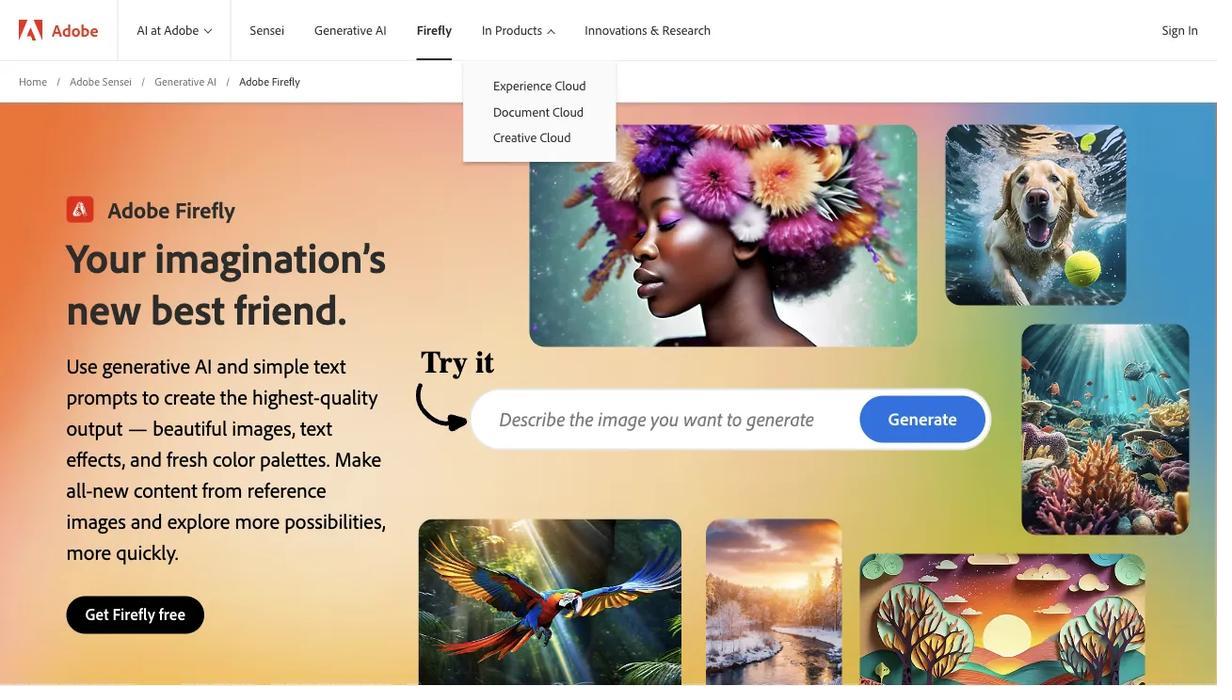 Task type: vqa. For each thing, say whether or not it's contained in the screenshot.
Innovations
yes



Task type: locate. For each thing, give the bounding box(es) containing it.
0 vertical spatial generative ai link
[[296, 0, 398, 60]]

generative
[[102, 352, 190, 378]]

quality
[[320, 383, 378, 410]]

and up the
[[217, 352, 249, 378]]

ai inside dropdown button
[[137, 22, 148, 38]]

firefly
[[417, 22, 452, 38], [272, 74, 300, 88], [175, 195, 235, 224], [113, 604, 155, 624]]

output
[[66, 414, 123, 441]]

1 vertical spatial new
[[93, 476, 129, 503]]

adobe inside dropdown button
[[164, 22, 199, 38]]

adobe
[[52, 19, 98, 41], [164, 22, 199, 38], [70, 74, 100, 88], [239, 74, 269, 88], [108, 195, 170, 224]]

cloud for creative cloud
[[540, 129, 571, 146]]

creative
[[493, 129, 537, 146]]

cloud down experience cloud link
[[553, 103, 584, 120]]

beautiful
[[153, 414, 227, 441]]

adobe right at
[[164, 22, 199, 38]]

creative cloud link
[[463, 125, 617, 151]]

0 vertical spatial generative ai
[[315, 22, 387, 38]]

1 vertical spatial cloud
[[553, 103, 584, 120]]

0 vertical spatial cloud
[[555, 77, 587, 94]]

1 horizontal spatial generative ai link
[[296, 0, 398, 60]]

2 in from the left
[[482, 22, 492, 38]]

1 in from the left
[[1189, 22, 1199, 38]]

adobe firefly logo image
[[66, 196, 94, 223]]

1 vertical spatial generative ai
[[155, 74, 217, 88]]

2 vertical spatial and
[[131, 508, 163, 534]]

generative ai left firefly link
[[315, 22, 387, 38]]

more
[[235, 508, 280, 534], [66, 539, 111, 565]]

0 vertical spatial sensei
[[250, 22, 285, 38]]

new up images
[[93, 476, 129, 503]]

images
[[66, 508, 126, 534]]

images,
[[232, 414, 296, 441]]

None text field
[[500, 405, 860, 434]]

cloud down document cloud link
[[540, 129, 571, 146]]

sign in button
[[1159, 14, 1203, 46]]

ai
[[137, 22, 148, 38], [376, 22, 387, 38], [207, 74, 217, 88], [195, 352, 212, 378]]

creative cloud
[[493, 129, 571, 146]]

1 horizontal spatial in
[[1189, 22, 1199, 38]]

ai at adobe button
[[118, 0, 230, 60]]

&
[[651, 22, 660, 38]]

generative ai link
[[296, 0, 398, 60], [155, 73, 217, 89]]

from
[[202, 476, 243, 503]]

generative ai down ai at adobe dropdown button
[[155, 74, 217, 88]]

get
[[85, 604, 109, 624]]

innovations & research link
[[566, 0, 723, 60]]

in
[[1189, 22, 1199, 38], [482, 22, 492, 38]]

more down reference
[[235, 508, 280, 534]]

generative
[[315, 22, 373, 38], [155, 74, 205, 88]]

highest-
[[252, 383, 320, 410]]

0 vertical spatial more
[[235, 508, 280, 534]]

get firefly free link
[[66, 597, 204, 634]]

color
[[213, 445, 255, 472]]

ai at adobe
[[137, 22, 199, 38]]

cloud
[[555, 77, 587, 94], [553, 103, 584, 120], [540, 129, 571, 146]]

home
[[19, 74, 47, 88]]

1 horizontal spatial generative ai
[[315, 22, 387, 38]]

text up palettes.
[[300, 414, 332, 441]]

in products button
[[463, 0, 566, 60]]

adobe link
[[0, 0, 117, 60]]

adobe firefly up 'your'
[[108, 195, 235, 224]]

ai left at
[[137, 22, 148, 38]]

effects,
[[66, 445, 125, 472]]

adobe firefly
[[239, 74, 300, 88], [108, 195, 235, 224]]

make
[[335, 445, 382, 472]]

1 vertical spatial text
[[300, 414, 332, 441]]

imagination's
[[155, 231, 386, 283]]

innovations & research
[[585, 22, 711, 38]]

ai down ai at adobe dropdown button
[[207, 74, 217, 88]]

and down —
[[130, 445, 162, 472]]

2 vertical spatial cloud
[[540, 129, 571, 146]]

your
[[66, 231, 145, 283]]

content
[[134, 476, 198, 503]]

free
[[159, 604, 186, 624]]

and
[[217, 352, 249, 378], [130, 445, 162, 472], [131, 508, 163, 534]]

sensei right ai at adobe dropdown button
[[250, 22, 285, 38]]

ai up create
[[195, 352, 212, 378]]

generative right sensei link
[[315, 22, 373, 38]]

1 horizontal spatial generative
[[315, 22, 373, 38]]

more down images
[[66, 539, 111, 565]]

1 horizontal spatial more
[[235, 508, 280, 534]]

innovations
[[585, 22, 648, 38]]

1 horizontal spatial adobe firefly
[[239, 74, 300, 88]]

document cloud
[[493, 103, 584, 120]]

the
[[220, 383, 248, 410]]

0 horizontal spatial more
[[66, 539, 111, 565]]

1 vertical spatial more
[[66, 539, 111, 565]]

ai inside "use generative ai and simple text prompts to create the highest-quality output — beautiful images, text effects, and fresh color palettes. make all-new content from reference images and explore more possibilities, more quickly."
[[195, 352, 212, 378]]

your imagination's new best friend.
[[66, 231, 386, 335]]

0 horizontal spatial in
[[482, 22, 492, 38]]

and up "quickly."
[[131, 508, 163, 534]]

text up the "quality"
[[314, 352, 346, 378]]

cloud inside experience cloud link
[[555, 77, 587, 94]]

generative down ai at adobe dropdown button
[[155, 74, 205, 88]]

cloud up document cloud link
[[555, 77, 587, 94]]

0 horizontal spatial generative
[[155, 74, 205, 88]]

cloud inside creative cloud link
[[540, 129, 571, 146]]

group
[[463, 60, 617, 162]]

new
[[66, 282, 141, 335], [93, 476, 129, 503]]

sensei down ai at adobe dropdown button
[[102, 74, 132, 88]]

in right the 'sign'
[[1189, 22, 1199, 38]]

0 horizontal spatial generative ai
[[155, 74, 217, 88]]

1 horizontal spatial sensei
[[250, 22, 285, 38]]

1 vertical spatial adobe firefly
[[108, 195, 235, 224]]

adobe firefly down sensei link
[[239, 74, 300, 88]]

0 vertical spatial new
[[66, 282, 141, 335]]

new up use
[[66, 282, 141, 335]]

sensei
[[250, 22, 285, 38], [102, 74, 132, 88]]

1 vertical spatial generative ai link
[[155, 73, 217, 89]]

text
[[314, 352, 346, 378], [300, 414, 332, 441]]

0 horizontal spatial sensei
[[102, 74, 132, 88]]

generative ai
[[315, 22, 387, 38], [155, 74, 217, 88]]

fresh
[[167, 445, 208, 472]]

firefly down sensei link
[[272, 74, 300, 88]]

in left the products
[[482, 22, 492, 38]]

products
[[495, 22, 543, 38]]

cloud inside document cloud link
[[553, 103, 584, 120]]

ai left firefly link
[[376, 22, 387, 38]]



Task type: describe. For each thing, give the bounding box(es) containing it.
0 horizontal spatial generative ai link
[[155, 73, 217, 89]]

group containing experience cloud
[[463, 60, 617, 162]]

0 vertical spatial generative
[[315, 22, 373, 38]]

to
[[142, 383, 159, 410]]

explore
[[167, 508, 230, 534]]

adobe down sensei link
[[239, 74, 269, 88]]

new inside "use generative ai and simple text prompts to create the highest-quality output — beautiful images, text effects, and fresh color palettes. make all-new content from reference images and explore more possibilities, more quickly."
[[93, 476, 129, 503]]

firefly right get
[[113, 604, 155, 624]]

all-
[[66, 476, 93, 503]]

1 vertical spatial generative
[[155, 74, 205, 88]]

best
[[151, 282, 225, 335]]

generate button
[[860, 396, 986, 443]]

sign in
[[1163, 22, 1199, 38]]

generate
[[889, 408, 958, 430]]

get firefly free
[[85, 604, 186, 624]]

research
[[663, 22, 711, 38]]

experience cloud
[[493, 77, 587, 94]]

use
[[66, 352, 97, 378]]

experience cloud link
[[463, 73, 617, 99]]

adobe, inc. image
[[19, 20, 42, 41]]

reference
[[248, 476, 327, 503]]

experience
[[493, 77, 552, 94]]

sensei link
[[231, 0, 296, 60]]

new inside your imagination's new best friend.
[[66, 282, 141, 335]]

in inside button
[[1189, 22, 1199, 38]]

cloud for experience cloud
[[555, 77, 587, 94]]

firefly left the in products
[[417, 22, 452, 38]]

friend.
[[234, 282, 347, 335]]

0 vertical spatial and
[[217, 352, 249, 378]]

prompts
[[66, 383, 138, 410]]

1 vertical spatial sensei
[[102, 74, 132, 88]]

home link
[[19, 73, 47, 89]]

document
[[493, 103, 550, 120]]

adobe right home
[[70, 74, 100, 88]]

adobe right adobe, inc. image
[[52, 19, 98, 41]]

adobe sensei
[[70, 74, 132, 88]]

—
[[128, 414, 148, 441]]

0 vertical spatial text
[[314, 352, 346, 378]]

document cloud link
[[463, 99, 617, 125]]

quickly.
[[116, 539, 179, 565]]

firefly link
[[398, 0, 463, 60]]

in inside dropdown button
[[482, 22, 492, 38]]

use generative ai and simple text prompts to create the highest-quality output — beautiful images, text effects, and fresh color palettes. make all-new content from reference images and explore more possibilities, more quickly.
[[66, 352, 386, 565]]

cloud for document cloud
[[553, 103, 584, 120]]

adobe up 'your'
[[108, 195, 170, 224]]

at
[[151, 22, 161, 38]]

firefly up your imagination's new best friend.
[[175, 195, 235, 224]]

adobe sensei link
[[70, 73, 132, 89]]

sign
[[1163, 22, 1186, 38]]

in products
[[482, 22, 543, 38]]

0 vertical spatial adobe firefly
[[239, 74, 300, 88]]

create
[[164, 383, 215, 410]]

1 vertical spatial and
[[130, 445, 162, 472]]

possibilities,
[[285, 508, 386, 534]]

simple
[[254, 352, 309, 378]]

palettes.
[[260, 445, 330, 472]]

0 horizontal spatial adobe firefly
[[108, 195, 235, 224]]



